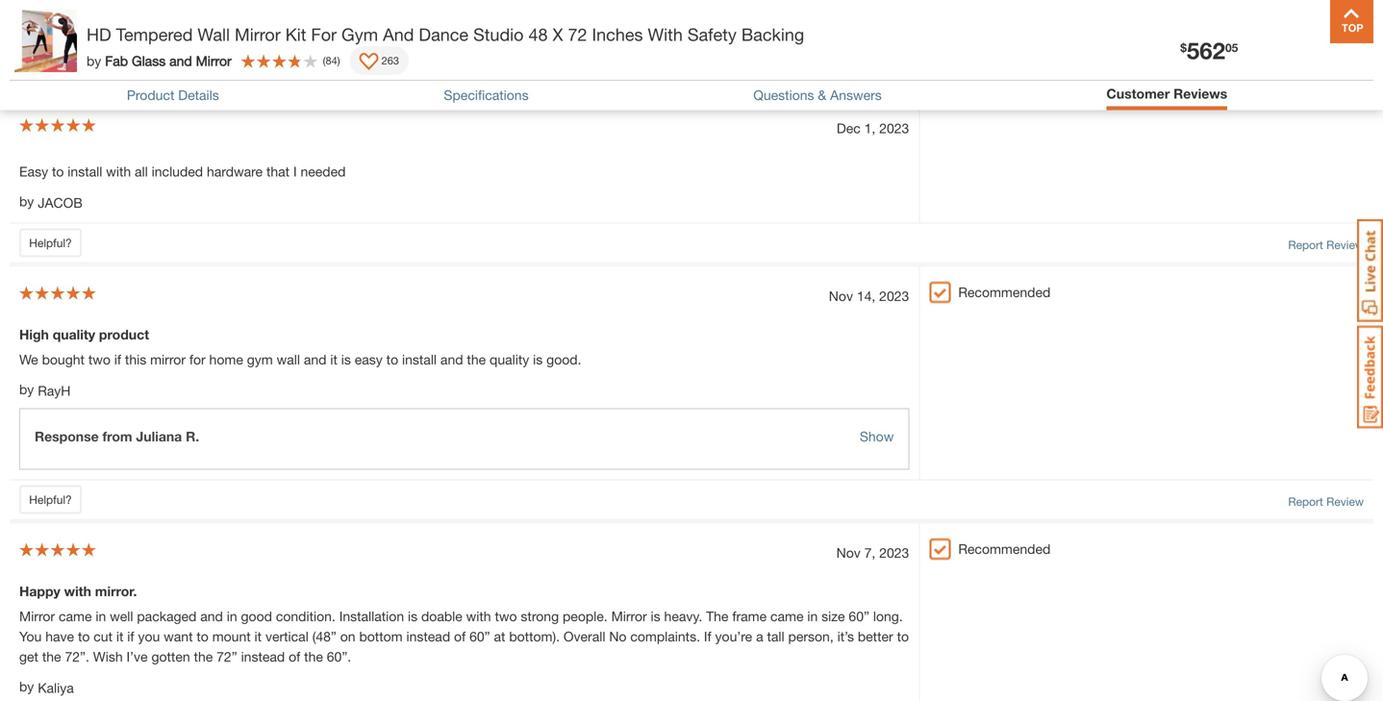 Task type: describe. For each thing, give the bounding box(es) containing it.
helpful? button for high quality product
[[19, 485, 82, 514]]

questions & answers
[[753, 87, 882, 103]]

263 button
[[350, 46, 409, 75]]

)
[[337, 54, 340, 67]]

the down "(48""
[[304, 649, 323, 665]]

jacob
[[38, 195, 83, 211]]

display image
[[359, 53, 379, 72]]

response for response from juliana r.
[[35, 428, 99, 444]]

vertical
[[265, 629, 309, 644]]

by for by jacob
[[19, 193, 34, 209]]

1 horizontal spatial instead
[[406, 629, 450, 644]]

long.
[[873, 608, 903, 624]]

it inside high quality product we bought two if this mirror for home gym wall and it is easy to install and the quality is good.
[[330, 351, 337, 367]]

i
[[293, 164, 297, 179]]

wish
[[93, 649, 123, 665]]

home
[[209, 351, 243, 367]]

glass
[[132, 53, 166, 69]]

nov for nov 7, 2023
[[836, 545, 861, 561]]

review for dec 1, 2023
[[1327, 238, 1364, 251]]

product
[[127, 87, 174, 103]]

wall
[[277, 351, 300, 367]]

the home depot logo image
[[15, 15, 77, 77]]

questions
[[753, 87, 814, 103]]

the left 72"
[[194, 649, 213, 665]]

if
[[704, 629, 711, 644]]

high quality product we bought two if this mirror for home gym wall and it is easy to install and the quality is good.
[[19, 326, 581, 367]]

1 vertical spatial of
[[289, 649, 300, 665]]

mirror up you
[[19, 608, 55, 624]]

if inside high quality product we bought two if this mirror for home gym wall and it is easy to install and the quality is good.
[[114, 351, 121, 367]]

response from juliana r.
[[35, 428, 199, 444]]

live chat image
[[1357, 219, 1383, 322]]

r.
[[186, 428, 199, 444]]

this inside high quality product we bought two if this mirror for home gym wall and it is easy to install and the quality is good.
[[125, 351, 146, 367]]

1
[[91, 68, 97, 81]]

is left good.
[[533, 351, 543, 367]]

hardware
[[207, 164, 263, 179]]

1 report review button from the top
[[1288, 68, 1364, 86]]

helpful
[[183, 68, 215, 81]]

helpful? for high quality product
[[29, 493, 72, 506]]

05
[[1225, 41, 1238, 54]]

easy
[[355, 351, 383, 367]]

2 came from the left
[[770, 608, 804, 624]]

easy
[[19, 164, 48, 179]]

helpful? button for easy to install with all included hardware that i needed
[[19, 228, 82, 257]]

is up complaints.
[[651, 608, 660, 624]]

you
[[19, 629, 42, 644]]

263
[[381, 54, 399, 67]]

84
[[326, 54, 337, 67]]

0 horizontal spatial it
[[116, 629, 124, 644]]

$
[[1180, 41, 1187, 54]]

for
[[311, 24, 337, 45]]

1 horizontal spatial it
[[254, 629, 262, 644]]

found
[[100, 68, 127, 81]]

juliana
[[136, 428, 182, 444]]

show
[[860, 428, 894, 444]]

fab
[[105, 53, 128, 69]]

0 vertical spatial quality
[[53, 326, 95, 342]]

the down have
[[42, 649, 61, 665]]

at
[[494, 629, 505, 644]]

the
[[706, 608, 729, 624]]

94015
[[303, 37, 346, 55]]

( 84 )
[[323, 54, 340, 67]]

good.
[[547, 351, 581, 367]]

8
[[1342, 21, 1348, 35]]

mirror up no
[[611, 608, 647, 624]]

by jacob
[[19, 193, 83, 211]]

mirror down wall
[[196, 53, 231, 69]]

48
[[529, 24, 548, 45]]

cut
[[94, 629, 113, 644]]

1 vertical spatial 60"
[[469, 629, 490, 644]]

the inside high quality product we bought two if this mirror for home gym wall and it is easy to install and the quality is good.
[[467, 351, 486, 367]]

by for by rayh
[[19, 381, 34, 397]]

1 horizontal spatial 60"
[[849, 608, 870, 624]]

top button
[[1330, 0, 1374, 43]]

response for response from
[[35, 4, 99, 20]]

gotten
[[151, 649, 190, 665]]

overall
[[564, 629, 605, 644]]

bottom
[[359, 629, 403, 644]]

0 vertical spatial with
[[106, 164, 131, 179]]

studio
[[473, 24, 524, 45]]

needed
[[301, 164, 346, 179]]

on
[[340, 629, 355, 644]]

reviews
[[1174, 86, 1228, 101]]

562
[[1187, 37, 1225, 64]]

14,
[[857, 288, 876, 304]]

tempered
[[116, 24, 193, 45]]

is left doable
[[408, 608, 418, 624]]

install inside high quality product we bought two if this mirror for home gym wall and it is easy to install and the quality is good.
[[402, 351, 437, 367]]

bottom).
[[509, 629, 560, 644]]

94015 button
[[280, 37, 346, 56]]

product
[[99, 326, 149, 342]]

condition.
[[276, 608, 336, 624]]

and inside happy with mirror. mirror came in well packaged and in good condition. installation is doable with two strong people. mirror is heavy. the frame came in size 60" long. you have to cut it if you want to mount it vertical (48" on bottom instead of 60" at bottom). overall no complaints.  if you're a tall person, it's better to get the 72".  wish i've gotten the 72" instead of the 60".
[[200, 608, 223, 624]]

well
[[110, 608, 133, 624]]

nov 7, 2023
[[836, 545, 909, 561]]

mirror left kit
[[235, 24, 281, 45]]

1 vertical spatial quality
[[490, 351, 529, 367]]

1 in from the left
[[96, 608, 106, 624]]

you
[[138, 629, 160, 644]]

strong
[[521, 608, 559, 624]]

if inside happy with mirror. mirror came in well packaged and in good condition. installation is doable with two strong people. mirror is heavy. the frame came in size 60" long. you have to cut it if you want to mount it vertical (48" on bottom instead of 60" at bottom). overall no complaints.  if you're a tall person, it's better to get the 72".  wish i've gotten the 72" instead of the 60".
[[127, 629, 134, 644]]

7,
[[864, 545, 876, 561]]

safety
[[688, 24, 737, 45]]

10pm
[[192, 37, 234, 55]]

backing
[[741, 24, 804, 45]]

and
[[383, 24, 414, 45]]

from for response from
[[102, 4, 132, 20]]

hd
[[87, 24, 111, 45]]

two inside happy with mirror. mirror came in well packaged and in good condition. installation is doable with two strong people. mirror is heavy. the frame came in size 60" long. you have to cut it if you want to mount it vertical (48" on bottom instead of 60" at bottom). overall no complaints.  if you're a tall person, it's better to get the 72".  wish i've gotten the 72" instead of the 60".
[[495, 608, 517, 624]]

1 horizontal spatial of
[[454, 629, 466, 644]]

mount
[[212, 629, 251, 644]]

wall
[[198, 24, 230, 45]]



Task type: locate. For each thing, give the bounding box(es) containing it.
to inside high quality product we bought two if this mirror for home gym wall and it is easy to install and the quality is good.
[[386, 351, 398, 367]]

0 vertical spatial report review
[[1288, 70, 1364, 84]]

1 horizontal spatial quality
[[490, 351, 529, 367]]

0 vertical spatial report
[[1288, 70, 1323, 84]]

instead down doable
[[406, 629, 450, 644]]

this down product
[[125, 351, 146, 367]]

of down the vertical
[[289, 649, 300, 665]]

1 vertical spatial nov
[[836, 545, 861, 561]]

1 horizontal spatial came
[[770, 608, 804, 624]]

heavy.
[[664, 608, 702, 624]]

0 vertical spatial review
[[1327, 70, 1364, 84]]

it right cut
[[116, 629, 124, 644]]

1 vertical spatial report
[[1288, 238, 1323, 251]]

install up jacob
[[68, 164, 102, 179]]

0 horizontal spatial quality
[[53, 326, 95, 342]]

doable
[[421, 608, 462, 624]]

report review button for nov 14, 2023
[[1288, 493, 1364, 510]]

came up tall
[[770, 608, 804, 624]]

in up mount
[[227, 608, 237, 624]]

0 vertical spatial from
[[102, 4, 132, 20]]

0 horizontal spatial install
[[68, 164, 102, 179]]

1 report from the top
[[1288, 70, 1323, 84]]

by left kaliya
[[19, 679, 34, 694]]

2 vertical spatial 2023
[[879, 545, 909, 561]]

recommended for nov 14, 2023
[[958, 284, 1051, 300]]

3 report review from the top
[[1288, 495, 1364, 508]]

60" left 'at' at the bottom left
[[469, 629, 490, 644]]

included
[[152, 164, 203, 179]]

0 horizontal spatial came
[[59, 608, 92, 624]]

1 horizontal spatial with
[[106, 164, 131, 179]]

2 vertical spatial with
[[466, 608, 491, 624]]

0 vertical spatial if
[[114, 351, 121, 367]]

1 vertical spatial recommended
[[958, 541, 1051, 557]]

3 report from the top
[[1288, 495, 1323, 508]]

get
[[19, 649, 38, 665]]

this up product in the left of the page
[[130, 68, 147, 81]]

want
[[164, 629, 193, 644]]

easy to install with all included hardware that i needed
[[19, 164, 346, 179]]

1 vertical spatial review
[[1327, 238, 1364, 251]]

1 helpful? from the top
[[29, 68, 72, 82]]

0 horizontal spatial two
[[88, 351, 111, 367]]

&
[[818, 87, 827, 103]]

2 vertical spatial report
[[1288, 495, 1323, 508]]

1 vertical spatial helpful?
[[29, 236, 72, 250]]

2 horizontal spatial in
[[807, 608, 818, 624]]

2 horizontal spatial it
[[330, 351, 337, 367]]

2 review from the top
[[1327, 238, 1364, 251]]

review for nov 14, 2023
[[1327, 495, 1364, 508]]

2 vertical spatial report review button
[[1288, 493, 1364, 510]]

nov left 14,
[[829, 288, 853, 304]]

1 vertical spatial instead
[[241, 649, 285, 665]]

by down easy
[[19, 193, 34, 209]]

2023 for nov 7, 2023
[[879, 545, 909, 561]]

1 response from the top
[[35, 4, 99, 20]]

2023 right 14,
[[879, 288, 909, 304]]

0 vertical spatial recommended
[[958, 284, 1051, 300]]

2 response from the top
[[35, 428, 99, 444]]

0 vertical spatial of
[[454, 629, 466, 644]]

1 vertical spatial with
[[64, 583, 91, 599]]

size
[[822, 608, 845, 624]]

helpful? button left 1
[[19, 61, 82, 89]]

with right happy
[[64, 583, 91, 599]]

from for response from juliana r.
[[102, 428, 132, 444]]

hd tempered wall mirror kit for gym and dance studio 48 x 72 inches with safety backing
[[87, 24, 804, 45]]

kaliya button
[[38, 678, 74, 698]]

with
[[648, 24, 683, 45]]

0 vertical spatial helpful? button
[[19, 61, 82, 89]]

2 vertical spatial helpful? button
[[19, 485, 82, 514]]

no
[[609, 629, 627, 644]]

$ 562 05
[[1180, 37, 1238, 64]]

2 vertical spatial review
[[1327, 495, 1364, 508]]

2 vertical spatial helpful?
[[29, 493, 72, 506]]

by for by fab glass and mirror
[[87, 53, 101, 69]]

kaliya
[[38, 680, 74, 696]]

instead down the vertical
[[241, 649, 285, 665]]

72
[[568, 24, 587, 45]]

by for by kaliya
[[19, 679, 34, 694]]

happy
[[19, 583, 60, 599]]

mirror.
[[95, 583, 137, 599]]

3 helpful? button from the top
[[19, 485, 82, 514]]

1 2023 from the top
[[879, 120, 909, 136]]

quality up bought
[[53, 326, 95, 342]]

it left easy
[[330, 351, 337, 367]]

by rayh
[[19, 381, 71, 398]]

city
[[158, 37, 185, 55]]

response
[[35, 4, 99, 20], [35, 428, 99, 444]]

that
[[266, 164, 290, 179]]

2 report from the top
[[1288, 238, 1323, 251]]

0 vertical spatial response
[[35, 4, 99, 20]]

daly
[[123, 37, 153, 55]]

people.
[[563, 608, 608, 624]]

0 vertical spatial this
[[130, 68, 147, 81]]

1 found this review helpful
[[91, 68, 215, 81]]

x
[[553, 24, 563, 45]]

3 helpful? from the top
[[29, 493, 72, 506]]

two up 'at' at the bottom left
[[495, 608, 517, 624]]

we
[[19, 351, 38, 367]]

for
[[189, 351, 206, 367]]

person,
[[788, 629, 834, 644]]

in
[[96, 608, 106, 624], [227, 608, 237, 624], [807, 608, 818, 624]]

1 helpful? button from the top
[[19, 61, 82, 89]]

1 vertical spatial helpful? button
[[19, 228, 82, 257]]

60" up it's
[[849, 608, 870, 624]]

helpful? down response from juliana r.
[[29, 493, 72, 506]]

report review for dec 1, 2023
[[1288, 238, 1364, 251]]

recommended for nov 7, 2023
[[958, 541, 1051, 557]]

nov for nov 14, 2023
[[829, 288, 853, 304]]

1 from from the top
[[102, 4, 132, 20]]

by left rayh
[[19, 381, 34, 397]]

2023 for dec 1, 2023
[[879, 120, 909, 136]]

installation
[[339, 608, 404, 624]]

(
[[323, 54, 326, 67]]

response up the hd
[[35, 4, 99, 20]]

helpful? for easy to install with all included hardware that i needed
[[29, 236, 72, 250]]

all
[[135, 164, 148, 179]]

show button
[[860, 426, 894, 447]]

2 horizontal spatial with
[[466, 608, 491, 624]]

2023 right the 1,
[[879, 120, 909, 136]]

by inside by jacob
[[19, 193, 34, 209]]

1 horizontal spatial two
[[495, 608, 517, 624]]

you're
[[715, 629, 752, 644]]

with right doable
[[466, 608, 491, 624]]

1 vertical spatial 2023
[[879, 288, 909, 304]]

0 vertical spatial two
[[88, 351, 111, 367]]

3 review from the top
[[1327, 495, 1364, 508]]

inches
[[592, 24, 643, 45]]

response from
[[35, 4, 136, 20]]

1 came from the left
[[59, 608, 92, 624]]

2 in from the left
[[227, 608, 237, 624]]

came up have
[[59, 608, 92, 624]]

the
[[467, 351, 486, 367], [42, 649, 61, 665], [194, 649, 213, 665], [304, 649, 323, 665]]

from left juliana
[[102, 428, 132, 444]]

helpful? down by jacob
[[29, 236, 72, 250]]

2023 for nov 14, 2023
[[879, 288, 909, 304]]

in up cut
[[96, 608, 106, 624]]

by
[[87, 53, 101, 69], [19, 193, 34, 209], [19, 381, 34, 397], [19, 679, 34, 694]]

0 horizontal spatial 60"
[[469, 629, 490, 644]]

0 vertical spatial install
[[68, 164, 102, 179]]

the left good.
[[467, 351, 486, 367]]

2 from from the top
[[102, 428, 132, 444]]

helpful? button down by jacob
[[19, 228, 82, 257]]

8 link
[[1314, 18, 1360, 69]]

it's
[[837, 629, 854, 644]]

0 vertical spatial nov
[[829, 288, 853, 304]]

report review button
[[1288, 68, 1364, 86], [1288, 236, 1364, 253], [1288, 493, 1364, 510]]

specifications button
[[444, 87, 529, 103], [444, 87, 529, 103]]

0 vertical spatial 60"
[[849, 608, 870, 624]]

nov left the 7,
[[836, 545, 861, 561]]

1 review from the top
[[1327, 70, 1364, 84]]

1 vertical spatial if
[[127, 629, 134, 644]]

with left all
[[106, 164, 131, 179]]

0 horizontal spatial with
[[64, 583, 91, 599]]

product image image
[[14, 10, 77, 72]]

dec 1, 2023
[[837, 120, 909, 136]]

details
[[178, 87, 219, 103]]

2 report review from the top
[[1288, 238, 1364, 251]]

from
[[102, 4, 132, 20], [102, 428, 132, 444]]

by left fab
[[87, 53, 101, 69]]

by inside by kaliya
[[19, 679, 34, 694]]

1 horizontal spatial if
[[127, 629, 134, 644]]

0 vertical spatial 2023
[[879, 120, 909, 136]]

a
[[756, 629, 763, 644]]

72"
[[217, 649, 237, 665]]

0 horizontal spatial of
[[289, 649, 300, 665]]

1 vertical spatial report review
[[1288, 238, 1364, 251]]

1 vertical spatial this
[[125, 351, 146, 367]]

0 horizontal spatial in
[[96, 608, 106, 624]]

2 recommended from the top
[[958, 541, 1051, 557]]

60"
[[849, 608, 870, 624], [469, 629, 490, 644]]

0 vertical spatial instead
[[406, 629, 450, 644]]

feedback link image
[[1357, 325, 1383, 429]]

1 vertical spatial from
[[102, 428, 132, 444]]

mirror
[[150, 351, 186, 367]]

1 report review from the top
[[1288, 70, 1364, 84]]

dec
[[837, 120, 861, 136]]

install right easy
[[402, 351, 437, 367]]

this
[[130, 68, 147, 81], [125, 351, 146, 367]]

report review for nov 14, 2023
[[1288, 495, 1364, 508]]

report
[[1288, 70, 1323, 84], [1288, 238, 1323, 251], [1288, 495, 1323, 508]]

2023 right the 7,
[[879, 545, 909, 561]]

tall
[[767, 629, 785, 644]]

from up the hd
[[102, 4, 132, 20]]

2 report review button from the top
[[1288, 236, 1364, 253]]

dance
[[419, 24, 469, 45]]

0 horizontal spatial instead
[[241, 649, 285, 665]]

by inside by rayh
[[19, 381, 34, 397]]

if down product
[[114, 351, 121, 367]]

0 horizontal spatial if
[[114, 351, 121, 367]]

if left the 'you' at the bottom left of the page
[[127, 629, 134, 644]]

report for dec 1, 2023
[[1288, 238, 1323, 251]]

answers
[[830, 87, 882, 103]]

helpful? left 1
[[29, 68, 72, 82]]

2 helpful? from the top
[[29, 236, 72, 250]]

to
[[52, 164, 64, 179], [386, 351, 398, 367], [78, 629, 90, 644], [197, 629, 209, 644], [897, 629, 909, 644]]

of down doable
[[454, 629, 466, 644]]

it down good
[[254, 629, 262, 644]]

2 helpful? button from the top
[[19, 228, 82, 257]]

1 vertical spatial report review button
[[1288, 236, 1364, 253]]

1 vertical spatial two
[[495, 608, 517, 624]]

3 report review button from the top
[[1288, 493, 1364, 510]]

in up person,
[[807, 608, 818, 624]]

1 recommended from the top
[[958, 284, 1051, 300]]

jacob button
[[38, 193, 83, 213]]

is left easy
[[341, 351, 351, 367]]

rayh
[[38, 383, 71, 398]]

two down product
[[88, 351, 111, 367]]

report for nov 14, 2023
[[1288, 495, 1323, 508]]

1 vertical spatial install
[[402, 351, 437, 367]]

response down rayh button
[[35, 428, 99, 444]]

report review button for dec 1, 2023
[[1288, 236, 1364, 253]]

(48"
[[312, 629, 337, 644]]

What can we help you find today? search field
[[382, 26, 908, 66]]

1 horizontal spatial in
[[227, 608, 237, 624]]

2 2023 from the top
[[879, 288, 909, 304]]

1 horizontal spatial install
[[402, 351, 437, 367]]

gym
[[342, 24, 378, 45]]

by kaliya
[[19, 679, 74, 696]]

two inside high quality product we bought two if this mirror for home gym wall and it is easy to install and the quality is good.
[[88, 351, 111, 367]]

0 vertical spatial report review button
[[1288, 68, 1364, 86]]

0 vertical spatial helpful?
[[29, 68, 72, 82]]

3 2023 from the top
[[879, 545, 909, 561]]

kit
[[285, 24, 306, 45]]

quality left good.
[[490, 351, 529, 367]]

1 vertical spatial response
[[35, 428, 99, 444]]

3 in from the left
[[807, 608, 818, 624]]

helpful? button down response from juliana r.
[[19, 485, 82, 514]]

2 vertical spatial report review
[[1288, 495, 1364, 508]]

i've
[[127, 649, 148, 665]]

review
[[1327, 70, 1364, 84], [1327, 238, 1364, 251], [1327, 495, 1364, 508]]

gym
[[247, 351, 273, 367]]



Task type: vqa. For each thing, say whether or not it's contained in the screenshot.
"happy"
yes



